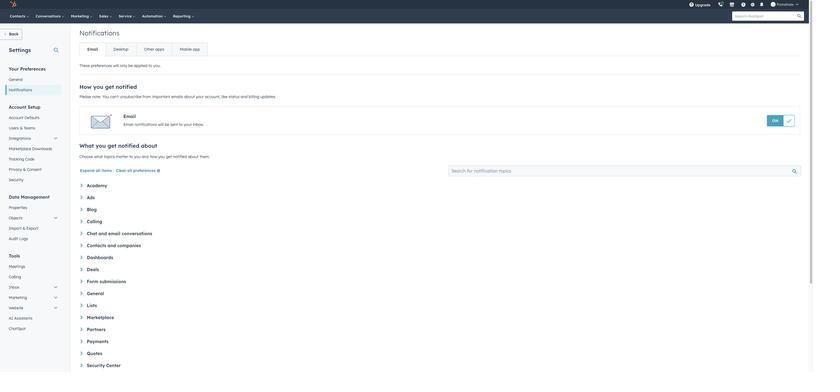 Task type: locate. For each thing, give the bounding box(es) containing it.
caret image inside deals dropdown button
[[81, 268, 82, 272]]

updates.
[[260, 95, 276, 99]]

0 vertical spatial notifications
[[79, 29, 119, 37]]

2 caret image from the top
[[81, 256, 82, 260]]

calling
[[87, 219, 102, 225], [9, 275, 21, 280]]

0 vertical spatial to
[[148, 63, 152, 68]]

security for security
[[9, 178, 23, 183]]

7 caret image from the top
[[81, 292, 82, 296]]

1 horizontal spatial be
[[165, 122, 169, 127]]

contacts
[[10, 14, 26, 18], [87, 243, 106, 249]]

2 horizontal spatial to
[[179, 122, 183, 127]]

other
[[144, 47, 154, 52]]

you right 'how' at left
[[158, 155, 165, 160]]

preferences right these
[[91, 63, 112, 68]]

and
[[241, 95, 248, 99], [142, 155, 149, 160], [98, 231, 107, 237], [108, 243, 116, 249]]

2 vertical spatial about
[[188, 155, 199, 160]]

1 horizontal spatial security
[[87, 364, 105, 369]]

0 horizontal spatial preferences
[[91, 63, 112, 68]]

all for expand
[[96, 169, 100, 173]]

caret image inside form submissions dropdown button
[[81, 280, 82, 284]]

caret image inside partners dropdown button
[[81, 328, 82, 332]]

2 all from the left
[[127, 169, 132, 173]]

integrations button
[[5, 134, 61, 144]]

2 vertical spatial get
[[166, 155, 172, 160]]

these preferences will only be applied to you.
[[79, 63, 161, 68]]

general down form
[[87, 291, 104, 297]]

0 vertical spatial security
[[9, 178, 23, 183]]

caret image for deals
[[81, 268, 82, 272]]

2 caret image from the top
[[81, 196, 82, 200]]

your
[[9, 66, 19, 72]]

all
[[96, 169, 100, 173], [127, 169, 132, 173]]

what
[[79, 143, 94, 149]]

marketplace down integrations
[[9, 147, 31, 152]]

form submissions button
[[81, 279, 799, 285]]

to right matter
[[129, 155, 133, 160]]

expand all items button
[[80, 169, 112, 173]]

1 vertical spatial notifications
[[9, 88, 32, 93]]

account for account setup
[[9, 105, 26, 110]]

pomatoes
[[777, 2, 794, 7]]

caret image inside contacts and companies dropdown button
[[81, 244, 82, 248]]

tracking
[[9, 157, 24, 162]]

about
[[184, 95, 195, 99], [141, 143, 157, 149], [188, 155, 199, 160]]

0 vertical spatial about
[[184, 95, 195, 99]]

2 vertical spatial email
[[123, 122, 133, 127]]

expand
[[80, 169, 95, 173]]

caret image for lists
[[81, 304, 82, 308]]

notifications down the sales
[[79, 29, 119, 37]]

get up 'you'
[[105, 84, 114, 90]]

account defaults
[[9, 116, 40, 120]]

notified left the 'them.'
[[173, 155, 187, 160]]

get up topics
[[108, 143, 117, 149]]

0 horizontal spatial marketing
[[9, 296, 27, 301]]

3 caret image from the top
[[81, 280, 82, 284]]

5 caret image from the top
[[81, 232, 82, 236]]

account up users
[[9, 116, 23, 120]]

all left items
[[96, 169, 100, 173]]

0 vertical spatial general
[[9, 77, 23, 82]]

0 vertical spatial get
[[105, 84, 114, 90]]

marketplace up "partners"
[[87, 315, 114, 321]]

security inside account setup "element"
[[9, 178, 23, 183]]

0 horizontal spatial marketplace
[[9, 147, 31, 152]]

& right privacy
[[23, 167, 26, 172]]

notified
[[116, 84, 137, 90], [118, 143, 139, 149], [173, 155, 187, 160]]

0 horizontal spatial contacts
[[10, 14, 26, 18]]

& right users
[[20, 126, 23, 131]]

caret image inside the payments dropdown button
[[81, 340, 82, 344]]

automation
[[142, 14, 164, 18]]

0 horizontal spatial calling
[[9, 275, 21, 280]]

notified up "unsubscribe"
[[116, 84, 137, 90]]

5 caret image from the top
[[81, 328, 82, 332]]

you
[[93, 84, 103, 90], [96, 143, 106, 149], [134, 155, 141, 160], [158, 155, 165, 160]]

8 caret image from the top
[[81, 316, 82, 320]]

sent
[[170, 122, 178, 127]]

menu containing pomatoes
[[686, 0, 803, 9]]

ai
[[9, 317, 13, 321]]

your left inbox. at the left of the page
[[184, 122, 192, 127]]

only
[[120, 63, 127, 68]]

1 vertical spatial marketing
[[9, 296, 27, 301]]

9 caret image from the top
[[81, 352, 82, 356]]

security down quotes
[[87, 364, 105, 369]]

will left "only"
[[113, 63, 119, 68]]

about right the emails on the left of the page
[[184, 95, 195, 99]]

& for export
[[23, 226, 25, 231]]

import & export
[[9, 226, 38, 231]]

get
[[105, 84, 114, 90], [108, 143, 117, 149], [166, 155, 172, 160]]

0 vertical spatial will
[[113, 63, 119, 68]]

0 vertical spatial contacts
[[10, 14, 26, 18]]

email up these
[[87, 47, 98, 52]]

general
[[9, 77, 23, 82], [87, 291, 104, 297]]

tyler black image
[[771, 2, 776, 7]]

general link
[[5, 75, 61, 85]]

email inside 'button'
[[87, 47, 98, 52]]

caret image inside the general dropdown button
[[81, 292, 82, 296]]

caret image for dashboards
[[81, 256, 82, 260]]

menu
[[686, 0, 803, 9]]

all inside button
[[127, 169, 132, 173]]

account defaults link
[[5, 113, 61, 123]]

Search for notification topics search field
[[449, 166, 801, 177]]

website button
[[5, 303, 61, 314]]

help button
[[739, 0, 748, 9]]

note:
[[92, 95, 101, 99]]

how
[[150, 155, 157, 160]]

0 horizontal spatial your
[[184, 122, 192, 127]]

1 vertical spatial general
[[87, 291, 104, 297]]

other apps button
[[136, 43, 172, 56]]

inbox button
[[5, 283, 61, 293]]

1 vertical spatial preferences
[[133, 169, 156, 173]]

1 vertical spatial marketplace
[[87, 315, 114, 321]]

email left notifications on the top left of the page
[[123, 122, 133, 127]]

general inside your preferences element
[[9, 77, 23, 82]]

0 vertical spatial account
[[9, 105, 26, 110]]

ads
[[87, 195, 95, 201]]

caret image for academy
[[81, 184, 82, 188]]

1 horizontal spatial preferences
[[133, 169, 156, 173]]

0 horizontal spatial will
[[113, 63, 119, 68]]

notified up matter
[[118, 143, 139, 149]]

0 vertical spatial your
[[196, 95, 204, 99]]

6 caret image from the top
[[81, 340, 82, 344]]

notifications inside notifications link
[[9, 88, 32, 93]]

all for clear
[[127, 169, 132, 173]]

caret image
[[81, 244, 82, 248], [81, 256, 82, 260], [81, 280, 82, 284], [81, 304, 82, 308], [81, 328, 82, 332], [81, 340, 82, 344]]

caret image inside lists dropdown button
[[81, 304, 82, 308]]

contacts up the dashboards
[[87, 243, 106, 249]]

deals
[[87, 267, 99, 273]]

4 caret image from the top
[[81, 304, 82, 308]]

account setup element
[[5, 104, 61, 185]]

2 account from the top
[[9, 116, 23, 120]]

calling icon image
[[718, 2, 723, 7]]

1 horizontal spatial general
[[87, 291, 104, 297]]

caret image
[[81, 184, 82, 188], [81, 196, 82, 200], [81, 208, 82, 212], [81, 220, 82, 224], [81, 232, 82, 236], [81, 268, 82, 272], [81, 292, 82, 296], [81, 316, 82, 320], [81, 352, 82, 356], [81, 364, 82, 368]]

audit logs
[[9, 237, 28, 242]]

3 caret image from the top
[[81, 208, 82, 212]]

1 horizontal spatial all
[[127, 169, 132, 173]]

marketplace inside account setup "element"
[[9, 147, 31, 152]]

1 all from the left
[[96, 169, 100, 173]]

1 horizontal spatial your
[[196, 95, 204, 99]]

navigation containing email
[[79, 43, 208, 56]]

clear all preferences
[[116, 169, 156, 173]]

chat
[[87, 231, 97, 237]]

will left sent
[[158, 122, 164, 127]]

notifications down general link
[[9, 88, 32, 93]]

users & teams link
[[5, 123, 61, 134]]

caret image inside chat and email conversations dropdown button
[[81, 232, 82, 236]]

and left billing
[[241, 95, 248, 99]]

1 vertical spatial get
[[108, 143, 117, 149]]

2 vertical spatial &
[[23, 226, 25, 231]]

on
[[773, 119, 779, 123]]

be left sent
[[165, 122, 169, 127]]

0 vertical spatial marketplace
[[9, 147, 31, 152]]

email up notifications on the top left of the page
[[123, 114, 136, 119]]

to right sent
[[179, 122, 183, 127]]

email notifications will be sent to your inbox.
[[123, 122, 204, 127]]

& inside data management element
[[23, 226, 25, 231]]

0 horizontal spatial notifications
[[9, 88, 32, 93]]

1 vertical spatial account
[[9, 116, 23, 120]]

data management
[[9, 195, 50, 200]]

defaults
[[24, 116, 40, 120]]

1 vertical spatial security
[[87, 364, 105, 369]]

tracking code link
[[5, 154, 61, 165]]

1 vertical spatial &
[[23, 167, 26, 172]]

choose
[[79, 155, 93, 160]]

1 horizontal spatial marketing
[[71, 14, 90, 18]]

1 vertical spatial will
[[158, 122, 164, 127]]

marketing up website
[[9, 296, 27, 301]]

marketing left the sales
[[71, 14, 90, 18]]

1 vertical spatial calling
[[9, 275, 21, 280]]

0 horizontal spatial to
[[129, 155, 133, 160]]

2 vertical spatial to
[[129, 155, 133, 160]]

inbox.
[[193, 122, 204, 127]]

logs
[[19, 237, 28, 242]]

automation link
[[139, 9, 170, 23]]

1 caret image from the top
[[81, 184, 82, 188]]

form
[[87, 279, 98, 285]]

be right "only"
[[128, 63, 133, 68]]

0 vertical spatial preferences
[[91, 63, 112, 68]]

1 caret image from the top
[[81, 244, 82, 248]]

quotes button
[[81, 352, 799, 357]]

about left the 'them.'
[[188, 155, 199, 160]]

caret image inside quotes dropdown button
[[81, 352, 82, 356]]

form submissions
[[87, 279, 126, 285]]

general down your
[[9, 77, 23, 82]]

1 vertical spatial email
[[123, 114, 136, 119]]

caret image inside dashboards dropdown button
[[81, 256, 82, 260]]

10 caret image from the top
[[81, 364, 82, 368]]

service link
[[115, 9, 139, 23]]

help image
[[741, 2, 746, 7]]

all right clear
[[127, 169, 132, 173]]

caret image inside academy 'dropdown button'
[[81, 184, 82, 188]]

Search HubSpot search field
[[733, 11, 799, 21]]

preferences down "choose what topics matter to you and how you get notified about them." at left top
[[133, 169, 156, 173]]

caret image inside security center dropdown button
[[81, 364, 82, 368]]

notifications
[[135, 122, 157, 127]]

& left export
[[23, 226, 25, 231]]

audit
[[9, 237, 18, 242]]

center
[[106, 364, 121, 369]]

to left 'you.'
[[148, 63, 152, 68]]

1 vertical spatial notified
[[118, 143, 139, 149]]

users
[[9, 126, 19, 131]]

calling up inbox
[[9, 275, 21, 280]]

1 vertical spatial contacts
[[87, 243, 106, 249]]

account
[[9, 105, 26, 110], [9, 116, 23, 120]]

security down privacy
[[9, 178, 23, 183]]

search image
[[798, 14, 802, 18]]

email
[[87, 47, 98, 52], [123, 114, 136, 119], [123, 122, 133, 127]]

get right 'how' at left
[[166, 155, 172, 160]]

4 caret image from the top
[[81, 220, 82, 224]]

& for teams
[[20, 126, 23, 131]]

1 horizontal spatial marketplace
[[87, 315, 114, 321]]

marketplace downloads link
[[5, 144, 61, 154]]

account up account defaults
[[9, 105, 26, 110]]

0 vertical spatial notified
[[116, 84, 137, 90]]

1 horizontal spatial will
[[158, 122, 164, 127]]

calling up 'chat'
[[87, 219, 102, 225]]

caret image inside ads dropdown button
[[81, 196, 82, 200]]

menu item
[[715, 0, 716, 9]]

1 vertical spatial to
[[179, 122, 183, 127]]

notifications
[[79, 29, 119, 37], [9, 88, 32, 93]]

0 horizontal spatial security
[[9, 178, 23, 183]]

0 horizontal spatial all
[[96, 169, 100, 173]]

1 horizontal spatial calling
[[87, 219, 102, 225]]

will
[[113, 63, 119, 68], [158, 122, 164, 127]]

about up 'how' at left
[[141, 143, 157, 149]]

contacts down hubspot link
[[10, 14, 26, 18]]

0 horizontal spatial general
[[9, 77, 23, 82]]

mobile app button
[[172, 43, 208, 56]]

1 horizontal spatial contacts
[[87, 243, 106, 249]]

applied
[[134, 63, 147, 68]]

caret image inside blog dropdown button
[[81, 208, 82, 212]]

get for how you get notified
[[108, 143, 117, 149]]

caret image inside marketplace dropdown button
[[81, 316, 82, 320]]

6 caret image from the top
[[81, 268, 82, 272]]

0 vertical spatial be
[[128, 63, 133, 68]]

lists
[[87, 303, 97, 309]]

marketplaces image
[[730, 2, 735, 7]]

website
[[9, 306, 23, 311]]

account for account defaults
[[9, 116, 23, 120]]

your left account,
[[196, 95, 204, 99]]

desktop
[[114, 47, 129, 52]]

1 account from the top
[[9, 105, 26, 110]]

1 vertical spatial be
[[165, 122, 169, 127]]

0 vertical spatial email
[[87, 47, 98, 52]]

hubspot image
[[10, 1, 16, 8]]

1 horizontal spatial notifications
[[79, 29, 119, 37]]

sales link
[[96, 9, 115, 23]]

caret image inside calling dropdown button
[[81, 220, 82, 224]]

0 vertical spatial &
[[20, 126, 23, 131]]

tracking code
[[9, 157, 34, 162]]

contacts for contacts
[[10, 14, 26, 18]]

calling link
[[5, 272, 61, 283]]

and down the email
[[108, 243, 116, 249]]

navigation
[[79, 43, 208, 56]]



Task type: describe. For each thing, give the bounding box(es) containing it.
1 vertical spatial about
[[141, 143, 157, 149]]

tools
[[9, 254, 20, 259]]

general button
[[81, 291, 799, 297]]

marketplace button
[[81, 315, 799, 321]]

like
[[222, 95, 227, 99]]

meetings
[[9, 265, 25, 270]]

you up note:
[[93, 84, 103, 90]]

payments button
[[81, 340, 799, 345]]

caret image for general
[[81, 292, 82, 296]]

caret image for quotes
[[81, 352, 82, 356]]

you
[[102, 95, 109, 99]]

your preferences
[[9, 66, 46, 72]]

service
[[119, 14, 133, 18]]

and right 'chat'
[[98, 231, 107, 237]]

caret image for ads
[[81, 196, 82, 200]]

other apps
[[144, 47, 164, 52]]

what you get notified about
[[79, 143, 157, 149]]

conversations
[[122, 231, 152, 237]]

notifications button
[[757, 0, 767, 9]]

pomatoes button
[[768, 0, 802, 9]]

reporting link
[[170, 9, 198, 23]]

caret image for blog
[[81, 208, 82, 212]]

caret image for calling
[[81, 220, 82, 224]]

security center button
[[81, 364, 799, 369]]

topics
[[104, 155, 115, 160]]

and left 'how' at left
[[142, 155, 149, 160]]

sales
[[99, 14, 109, 18]]

chatspot
[[9, 327, 26, 332]]

upgrade image
[[689, 2, 694, 7]]

companies
[[117, 243, 141, 249]]

0 horizontal spatial be
[[128, 63, 133, 68]]

1 horizontal spatial to
[[148, 63, 152, 68]]

get for notifications
[[105, 84, 114, 90]]

from
[[143, 95, 151, 99]]

deals button
[[81, 267, 799, 273]]

important
[[152, 95, 170, 99]]

export
[[26, 226, 38, 231]]

partners
[[87, 327, 106, 333]]

notified for notifications
[[116, 84, 137, 90]]

caret image for form submissions
[[81, 280, 82, 284]]

conversations link
[[32, 9, 68, 23]]

items
[[102, 169, 112, 173]]

them.
[[200, 155, 210, 160]]

back
[[9, 32, 19, 37]]

you up what
[[96, 143, 106, 149]]

dashboards button
[[81, 255, 799, 261]]

setup
[[28, 105, 40, 110]]

settings image
[[750, 2, 755, 7]]

back link
[[0, 29, 22, 40]]

integrations
[[9, 136, 31, 141]]

you up the clear all preferences
[[134, 155, 141, 160]]

privacy & consent
[[9, 167, 42, 172]]

contacts and companies button
[[81, 243, 799, 249]]

settings
[[9, 47, 31, 54]]

marketplace downloads
[[9, 147, 52, 152]]

emails
[[171, 95, 183, 99]]

chat and email conversations
[[87, 231, 152, 237]]

marketing inside button
[[9, 296, 27, 301]]

blog button
[[81, 207, 799, 213]]

matter
[[116, 155, 128, 160]]

will for only
[[113, 63, 119, 68]]

lists button
[[81, 303, 799, 309]]

caret image for marketplace
[[81, 316, 82, 320]]

conversations
[[36, 14, 62, 18]]

properties
[[9, 206, 27, 211]]

mobile app
[[180, 47, 200, 52]]

calling icon button
[[716, 1, 725, 8]]

properties link
[[5, 203, 61, 213]]

ai assistants
[[9, 317, 32, 321]]

account setup
[[9, 105, 40, 110]]

preferences inside button
[[133, 169, 156, 173]]

audit logs link
[[5, 234, 61, 244]]

caret image for security center
[[81, 364, 82, 368]]

contacts for contacts and companies
[[87, 243, 106, 249]]

billing
[[249, 95, 259, 99]]

dashboards
[[87, 255, 113, 261]]

objects button
[[5, 213, 61, 224]]

what
[[94, 155, 103, 160]]

academy button
[[81, 183, 799, 189]]

caret image for payments
[[81, 340, 82, 344]]

marketplaces button
[[727, 0, 738, 9]]

caret image for partners
[[81, 328, 82, 332]]

upgrade
[[695, 3, 711, 7]]

objects
[[9, 216, 22, 221]]

search button
[[795, 11, 804, 21]]

teams
[[24, 126, 35, 131]]

import & export link
[[5, 224, 61, 234]]

caret image for chat and email conversations
[[81, 232, 82, 236]]

notifications link
[[5, 85, 61, 95]]

0 vertical spatial calling
[[87, 219, 102, 225]]

marketing button
[[5, 293, 61, 303]]

account,
[[205, 95, 220, 99]]

security center
[[87, 364, 121, 369]]

& for consent
[[23, 167, 26, 172]]

security link
[[5, 175, 61, 185]]

email button
[[80, 43, 106, 56]]

marketplace for marketplace downloads
[[9, 147, 31, 152]]

users & teams
[[9, 126, 35, 131]]

email
[[108, 231, 120, 237]]

import
[[9, 226, 22, 231]]

0 vertical spatial marketing
[[71, 14, 90, 18]]

data management element
[[5, 194, 61, 244]]

calling inside tools element
[[9, 275, 21, 280]]

security for security center
[[87, 364, 105, 369]]

caret image for contacts and companies
[[81, 244, 82, 248]]

your preferences element
[[5, 66, 61, 95]]

will for be
[[158, 122, 164, 127]]

contacts and companies
[[87, 243, 141, 249]]

blog
[[87, 207, 97, 213]]

tools element
[[5, 253, 61, 335]]

meetings link
[[5, 262, 61, 272]]

marketplace for marketplace
[[87, 315, 114, 321]]

notified for how you get notified
[[118, 143, 139, 149]]

how
[[79, 84, 92, 90]]

2 vertical spatial notified
[[173, 155, 187, 160]]

notifications image
[[760, 2, 765, 7]]

1 vertical spatial your
[[184, 122, 192, 127]]

quotes
[[87, 352, 102, 357]]



Task type: vqa. For each thing, say whether or not it's contained in the screenshot.
Website button
yes



